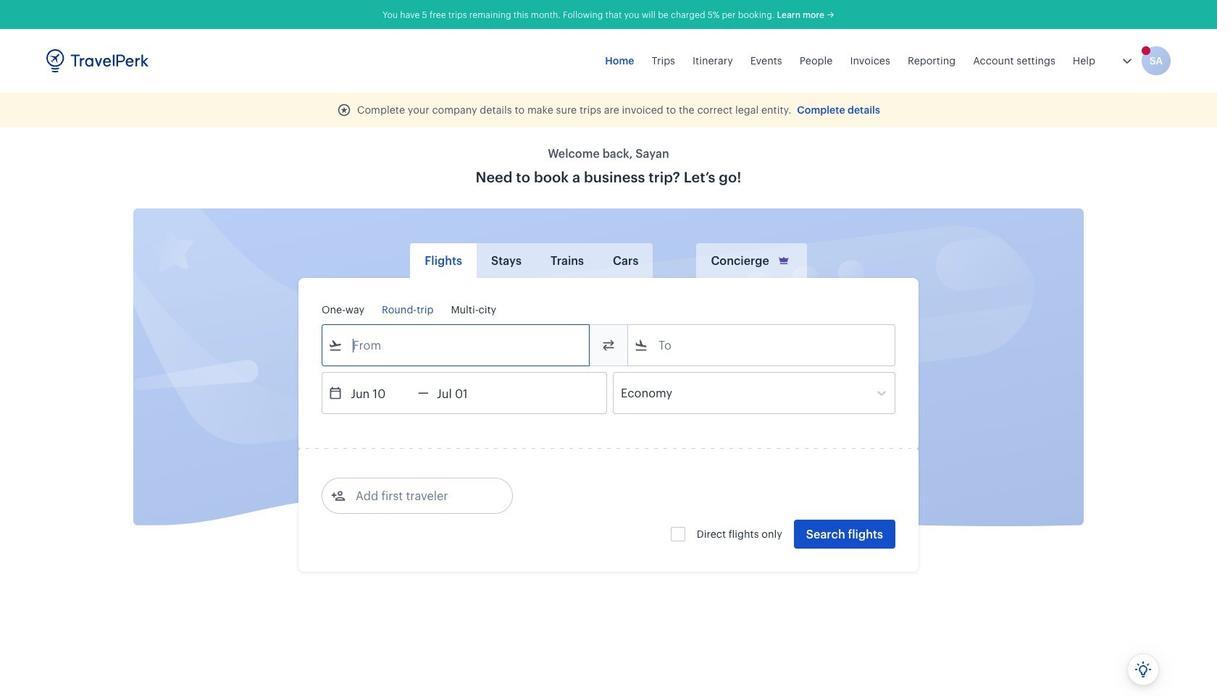 Task type: locate. For each thing, give the bounding box(es) containing it.
From search field
[[343, 334, 570, 357]]

Return text field
[[429, 373, 504, 414]]



Task type: vqa. For each thing, say whether or not it's contained in the screenshot.
the from search field
yes



Task type: describe. For each thing, give the bounding box(es) containing it.
To search field
[[649, 334, 876, 357]]

Add first traveler search field
[[346, 485, 496, 508]]

Depart text field
[[343, 373, 418, 414]]



